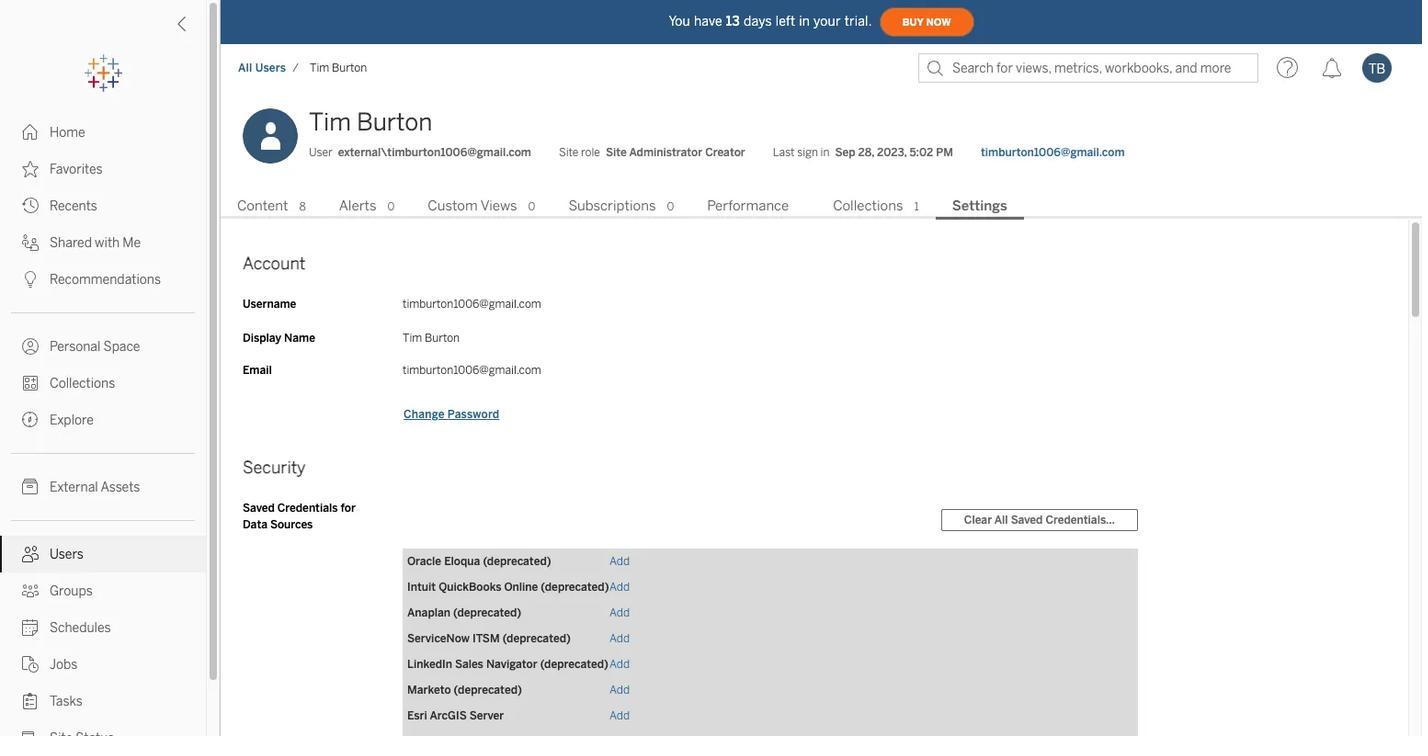 Task type: locate. For each thing, give the bounding box(es) containing it.
by text only_f5he34f image inside recommendations link
[[22, 271, 39, 288]]

2 vertical spatial tim burton
[[403, 332, 460, 345]]

all users link
[[237, 61, 287, 75]]

tasks link
[[0, 683, 206, 720]]

have
[[694, 13, 722, 29]]

2023,
[[877, 146, 907, 159]]

1 horizontal spatial collections
[[833, 198, 903, 214]]

clear
[[964, 514, 992, 527]]

tim up user
[[309, 108, 351, 137]]

1
[[914, 200, 919, 213]]

you have 13 days left in your trial.
[[669, 13, 872, 29]]

by text only_f5he34f image for collections
[[22, 375, 39, 392]]

space
[[103, 339, 140, 355]]

by text only_f5he34f image inside users link
[[22, 546, 39, 563]]

3 0 from the left
[[667, 200, 674, 213]]

1 vertical spatial timburton1006@gmail.com
[[403, 298, 541, 311]]

1 site from the left
[[559, 146, 579, 159]]

all users /
[[238, 62, 299, 74]]

by text only_f5he34f image left tasks
[[22, 693, 39, 710]]

linkedin sales navigator (deprecated) add
[[407, 658, 630, 671]]

all left /
[[238, 62, 252, 74]]

by text only_f5he34f image up groups link
[[22, 546, 39, 563]]

schedules link
[[0, 610, 206, 646]]

collections inside main navigation. press the up and down arrow keys to access links. element
[[50, 376, 115, 392]]

all inside the clear all saved credentials… button
[[995, 514, 1008, 527]]

0 for custom views
[[528, 200, 535, 213]]

add
[[610, 555, 630, 568], [610, 581, 630, 594], [610, 607, 630, 619], [610, 632, 630, 645], [610, 658, 630, 671], [610, 684, 630, 697], [610, 710, 630, 722]]

0 horizontal spatial all
[[238, 62, 252, 74]]

by text only_f5he34f image left personal
[[22, 338, 39, 355]]

in inside tim burton main content
[[821, 146, 830, 159]]

3 by text only_f5he34f image from the top
[[22, 546, 39, 563]]

explore link
[[0, 402, 206, 439]]

recents link
[[0, 188, 206, 224]]

tim burton element
[[304, 62, 372, 74]]

7 by text only_f5he34f image from the top
[[22, 479, 39, 496]]

tim up 'change'
[[403, 332, 422, 345]]

by text only_f5he34f image inside external assets 'link'
[[22, 479, 39, 496]]

saved up data
[[243, 502, 275, 515]]

recommendations link
[[0, 261, 206, 298]]

0 horizontal spatial site
[[559, 146, 579, 159]]

1 vertical spatial users
[[50, 547, 84, 563]]

performance
[[707, 198, 789, 214]]

tim
[[310, 62, 329, 74], [309, 108, 351, 137], [403, 332, 422, 345]]

0 right views
[[528, 200, 535, 213]]

tim right /
[[310, 62, 329, 74]]

1 horizontal spatial all
[[995, 514, 1008, 527]]

2 horizontal spatial 0
[[667, 200, 674, 213]]

by text only_f5he34f image for schedules
[[22, 620, 39, 636]]

burton right /
[[332, 62, 367, 74]]

add link for linkedin sales navigator (deprecated)
[[610, 658, 630, 671]]

0 horizontal spatial saved
[[243, 502, 275, 515]]

home
[[50, 125, 85, 141]]

0
[[388, 200, 395, 213], [528, 200, 535, 213], [667, 200, 674, 213]]

7 by text only_f5he34f image from the top
[[22, 730, 39, 736]]

0 vertical spatial collections
[[833, 198, 903, 214]]

0 for subscriptions
[[667, 200, 674, 213]]

add link
[[610, 555, 630, 568], [610, 581, 630, 594], [610, 607, 630, 619], [610, 632, 630, 645], [610, 658, 630, 671], [610, 684, 630, 697], [610, 710, 630, 722]]

sub-spaces tab list
[[221, 196, 1422, 220]]

0 vertical spatial in
[[799, 13, 810, 29]]

4 by text only_f5he34f image from the top
[[22, 583, 39, 599]]

timburton1006@gmail.com for username
[[403, 298, 541, 311]]

by text only_f5he34f image left 'groups'
[[22, 583, 39, 599]]

2 vertical spatial timburton1006@gmail.com
[[403, 364, 541, 377]]

by text only_f5he34f image inside explore link
[[22, 412, 39, 428]]

1 horizontal spatial 0
[[528, 200, 535, 213]]

by text only_f5he34f image left recommendations
[[22, 271, 39, 288]]

0 vertical spatial users
[[255, 62, 286, 74]]

tasks
[[50, 694, 83, 710]]

1 vertical spatial all
[[995, 514, 1008, 527]]

by text only_f5he34f image for favorites
[[22, 161, 39, 177]]

credentials
[[277, 502, 338, 515]]

6 add link from the top
[[610, 684, 630, 697]]

saved
[[243, 502, 275, 515], [1011, 514, 1043, 527]]

site right role
[[606, 146, 627, 159]]

by text only_f5he34f image inside favorites link
[[22, 161, 39, 177]]

0 horizontal spatial in
[[799, 13, 810, 29]]

tim burton up the "user external\timburton1006@gmail.com"
[[309, 108, 433, 137]]

users inside main navigation. press the up and down arrow keys to access links. element
[[50, 547, 84, 563]]

linkedin
[[407, 658, 452, 671]]

by text only_f5he34f image inside personal space link
[[22, 338, 39, 355]]

data
[[243, 518, 268, 531]]

by text only_f5he34f image inside shared with me link
[[22, 234, 39, 251]]

burton up the "user external\timburton1006@gmail.com"
[[357, 108, 433, 137]]

1 add from the top
[[610, 555, 630, 568]]

2 by text only_f5he34f image from the top
[[22, 338, 39, 355]]

5 add from the top
[[610, 658, 630, 671]]

now
[[926, 16, 951, 28]]

add for anaplan (deprecated)
[[610, 607, 630, 619]]

by text only_f5he34f image down "tasks" link
[[22, 730, 39, 736]]

online
[[504, 581, 538, 594]]

settings
[[952, 198, 1007, 214]]

0 horizontal spatial collections
[[50, 376, 115, 392]]

1 horizontal spatial saved
[[1011, 514, 1043, 527]]

by text only_f5he34f image for users
[[22, 546, 39, 563]]

(deprecated) up server
[[454, 684, 522, 697]]

by text only_f5he34f image for external assets
[[22, 479, 39, 496]]

display name
[[243, 332, 315, 345]]

trial.
[[845, 13, 872, 29]]

intuit
[[407, 581, 436, 594]]

by text only_f5he34f image for recommendations
[[22, 271, 39, 288]]

by text only_f5he34f image for jobs
[[22, 656, 39, 673]]

favorites
[[50, 162, 103, 177]]

recents
[[50, 199, 97, 214]]

by text only_f5he34f image inside collections link
[[22, 375, 39, 392]]

tim burton up 'change'
[[403, 332, 460, 345]]

1 vertical spatial collections
[[50, 376, 115, 392]]

left
[[776, 13, 795, 29]]

1 vertical spatial in
[[821, 146, 830, 159]]

external\timburton1006@gmail.com
[[338, 146, 531, 159]]

tim burton right /
[[310, 62, 367, 74]]

pm
[[936, 146, 953, 159]]

1 vertical spatial tim
[[309, 108, 351, 137]]

4 add link from the top
[[610, 632, 630, 645]]

6 by text only_f5he34f image from the top
[[22, 412, 39, 428]]

change password link
[[403, 407, 500, 422]]

by text only_f5he34f image inside "tasks" link
[[22, 693, 39, 710]]

sign
[[797, 146, 818, 159]]

in right left
[[799, 13, 810, 29]]

by text only_f5he34f image inside home link
[[22, 124, 39, 141]]

by text only_f5he34f image
[[22, 124, 39, 141], [22, 161, 39, 177], [22, 198, 39, 214], [22, 234, 39, 251], [22, 375, 39, 392], [22, 412, 39, 428], [22, 479, 39, 496], [22, 620, 39, 636]]

custom
[[428, 198, 478, 214]]

user
[[309, 146, 333, 159]]

timburton1006@gmail.com for email
[[403, 364, 541, 377]]

explore
[[50, 413, 94, 428]]

burton
[[332, 62, 367, 74], [357, 108, 433, 137], [425, 332, 460, 345]]

in right sign
[[821, 146, 830, 159]]

groups
[[50, 584, 93, 599]]

1 horizontal spatial in
[[821, 146, 830, 159]]

by text only_f5he34f image inside groups link
[[22, 583, 39, 599]]

server
[[470, 710, 504, 722]]

3 add from the top
[[610, 607, 630, 619]]

5 by text only_f5he34f image from the top
[[22, 656, 39, 673]]

1 0 from the left
[[388, 200, 395, 213]]

tim burton main content
[[221, 92, 1422, 736]]

2 add link from the top
[[610, 581, 630, 594]]

1 horizontal spatial site
[[606, 146, 627, 159]]

7 add link from the top
[[610, 710, 630, 722]]

by text only_f5he34f image for home
[[22, 124, 39, 141]]

by text only_f5he34f image
[[22, 271, 39, 288], [22, 338, 39, 355], [22, 546, 39, 563], [22, 583, 39, 599], [22, 656, 39, 673], [22, 693, 39, 710], [22, 730, 39, 736]]

by text only_f5he34f image for recents
[[22, 198, 39, 214]]

timburton1006@gmail.com
[[981, 146, 1125, 159], [403, 298, 541, 311], [403, 364, 541, 377]]

1 add link from the top
[[610, 555, 630, 568]]

3 by text only_f5he34f image from the top
[[22, 198, 39, 214]]

collections
[[833, 198, 903, 214], [50, 376, 115, 392]]

tim burton
[[310, 62, 367, 74], [309, 108, 433, 137], [403, 332, 460, 345]]

(deprecated)
[[483, 555, 551, 568], [541, 581, 609, 594], [453, 607, 521, 619], [503, 632, 571, 645], [540, 658, 608, 671], [454, 684, 522, 697]]

1 by text only_f5he34f image from the top
[[22, 271, 39, 288]]

0 vertical spatial all
[[238, 62, 252, 74]]

collections inside sub-spaces tab list
[[833, 198, 903, 214]]

by text only_f5he34f image inside 'schedules' link
[[22, 620, 39, 636]]

add link for oracle eloqua (deprecated)
[[610, 555, 630, 568]]

6 add from the top
[[610, 684, 630, 697]]

site left role
[[559, 146, 579, 159]]

add link for servicenow itsm (deprecated)
[[610, 632, 630, 645]]

by text only_f5he34f image inside jobs link
[[22, 656, 39, 673]]

by text only_f5he34f image left jobs
[[22, 656, 39, 673]]

1 by text only_f5he34f image from the top
[[22, 124, 39, 141]]

with
[[95, 235, 120, 251]]

users left /
[[255, 62, 286, 74]]

0 horizontal spatial 0
[[388, 200, 395, 213]]

4 add from the top
[[610, 632, 630, 645]]

users up 'groups'
[[50, 547, 84, 563]]

2 by text only_f5he34f image from the top
[[22, 161, 39, 177]]

oracle
[[407, 555, 441, 568]]

28,
[[858, 146, 874, 159]]

4 by text only_f5he34f image from the top
[[22, 234, 39, 251]]

6 by text only_f5he34f image from the top
[[22, 693, 39, 710]]

subscriptions
[[569, 198, 656, 214]]

by text only_f5he34f image inside recents link
[[22, 198, 39, 214]]

jobs link
[[0, 646, 206, 683]]

all right clear
[[995, 514, 1008, 527]]

groups link
[[0, 573, 206, 610]]

5:02
[[910, 146, 933, 159]]

anaplan (deprecated)
[[407, 607, 521, 619]]

3 add link from the top
[[610, 607, 630, 619]]

0 down administrator
[[667, 200, 674, 213]]

saved right clear
[[1011, 514, 1043, 527]]

last sign in sep 28, 2023, 5:02 pm
[[773, 146, 953, 159]]

all
[[238, 62, 252, 74], [995, 514, 1008, 527]]

burton up change password "link"
[[425, 332, 460, 345]]

5 add link from the top
[[610, 658, 630, 671]]

display
[[243, 332, 281, 345]]

password
[[448, 408, 499, 421]]

change
[[404, 408, 445, 421]]

8 by text only_f5he34f image from the top
[[22, 620, 39, 636]]

navigation panel element
[[0, 55, 206, 736]]

by text only_f5he34f image for shared with me
[[22, 234, 39, 251]]

jobs
[[50, 657, 77, 673]]

2 vertical spatial tim
[[403, 332, 422, 345]]

collections link
[[0, 365, 206, 402]]

collections left 1
[[833, 198, 903, 214]]

collections down personal
[[50, 376, 115, 392]]

external assets link
[[0, 469, 206, 506]]

7 add from the top
[[610, 710, 630, 722]]

in
[[799, 13, 810, 29], [821, 146, 830, 159]]

2 0 from the left
[[528, 200, 535, 213]]

me
[[123, 235, 141, 251]]

0 right alerts
[[388, 200, 395, 213]]

/
[[293, 62, 299, 74]]

alerts
[[339, 198, 376, 214]]

user external\timburton1006@gmail.com
[[309, 146, 531, 159]]

5 by text only_f5he34f image from the top
[[22, 375, 39, 392]]

0 horizontal spatial users
[[50, 547, 84, 563]]



Task type: describe. For each thing, give the bounding box(es) containing it.
1 vertical spatial burton
[[357, 108, 433, 137]]

shared with me
[[50, 235, 141, 251]]

custom views
[[428, 198, 517, 214]]

sources
[[270, 518, 313, 531]]

change password
[[404, 408, 499, 421]]

timburton1006@gmail.com link
[[981, 144, 1125, 161]]

administrator
[[629, 146, 703, 159]]

servicenow
[[407, 632, 470, 645]]

(deprecated) right navigator
[[540, 658, 608, 671]]

1 vertical spatial tim burton
[[309, 108, 433, 137]]

role
[[581, 146, 600, 159]]

site role site administrator creator
[[559, 146, 745, 159]]

by text only_f5he34f image for tasks
[[22, 693, 39, 710]]

email
[[243, 364, 272, 377]]

external
[[50, 480, 98, 496]]

users link
[[0, 536, 206, 573]]

add for servicenow itsm (deprecated)
[[610, 632, 630, 645]]

(deprecated) up linkedin sales navigator (deprecated) add
[[503, 632, 571, 645]]

1 horizontal spatial users
[[255, 62, 286, 74]]

2 add from the top
[[610, 581, 630, 594]]

by text only_f5he34f image for explore
[[22, 412, 39, 428]]

by text only_f5he34f image for personal space
[[22, 338, 39, 355]]

favorites link
[[0, 151, 206, 188]]

by text only_f5he34f image for groups
[[22, 583, 39, 599]]

you
[[669, 13, 690, 29]]

saved inside saved credentials for data sources
[[243, 502, 275, 515]]

your
[[814, 13, 841, 29]]

add link for intuit quickbooks online (deprecated)
[[610, 581, 630, 594]]

saved inside button
[[1011, 514, 1043, 527]]

13
[[726, 13, 740, 29]]

eloqua
[[444, 555, 480, 568]]

sep
[[835, 146, 855, 159]]

content
[[237, 198, 288, 214]]

itsm
[[472, 632, 500, 645]]

name
[[284, 332, 315, 345]]

0 vertical spatial burton
[[332, 62, 367, 74]]

add for oracle eloqua (deprecated)
[[610, 555, 630, 568]]

assets
[[101, 480, 140, 496]]

username
[[243, 298, 296, 311]]

sales
[[455, 658, 483, 671]]

days
[[744, 13, 772, 29]]

shared with me link
[[0, 224, 206, 261]]

8
[[299, 200, 306, 213]]

add for marketo (deprecated)
[[610, 684, 630, 697]]

(deprecated) up 'intuit quickbooks online (deprecated) add'
[[483, 555, 551, 568]]

Search for views, metrics, workbooks, and more text field
[[918, 53, 1259, 83]]

0 vertical spatial tim burton
[[310, 62, 367, 74]]

main navigation. press the up and down arrow keys to access links. element
[[0, 114, 206, 736]]

2 vertical spatial burton
[[425, 332, 460, 345]]

intuit quickbooks online (deprecated) add
[[407, 581, 630, 594]]

0 vertical spatial tim
[[310, 62, 329, 74]]

creator
[[705, 146, 745, 159]]

recommendations
[[50, 272, 161, 288]]

external assets
[[50, 480, 140, 496]]

esri
[[407, 710, 427, 722]]

anaplan
[[407, 607, 450, 619]]

security
[[243, 458, 306, 478]]

add link for anaplan (deprecated)
[[610, 607, 630, 619]]

buy
[[902, 16, 924, 28]]

add link for esri arcgis server
[[610, 710, 630, 722]]

account
[[243, 254, 306, 274]]

shared
[[50, 235, 92, 251]]

add for esri arcgis server
[[610, 710, 630, 722]]

servicenow itsm (deprecated)
[[407, 632, 571, 645]]

schedules
[[50, 621, 111, 636]]

home link
[[0, 114, 206, 151]]

credentials…
[[1046, 514, 1115, 527]]

saved credentials for data sources
[[243, 502, 356, 531]]

buy now
[[902, 16, 951, 28]]

quickbooks
[[439, 581, 501, 594]]

2 site from the left
[[606, 146, 627, 159]]

add link for marketo (deprecated)
[[610, 684, 630, 697]]

(deprecated) right the online
[[541, 581, 609, 594]]

marketo (deprecated)
[[407, 684, 522, 697]]

views
[[480, 198, 517, 214]]

last
[[773, 146, 795, 159]]

clear all saved credentials…
[[964, 514, 1115, 527]]

buy now button
[[879, 7, 974, 37]]

0 vertical spatial timburton1006@gmail.com
[[981, 146, 1125, 159]]

0 for alerts
[[388, 200, 395, 213]]

navigator
[[486, 658, 538, 671]]

personal space
[[50, 339, 140, 355]]

arcgis
[[430, 710, 467, 722]]

clear all saved credentials… button
[[941, 509, 1138, 531]]

esri arcgis server
[[407, 710, 504, 722]]

(deprecated) up itsm
[[453, 607, 521, 619]]

for
[[341, 502, 356, 515]]

personal space link
[[0, 328, 206, 365]]



Task type: vqa. For each thing, say whether or not it's contained in the screenshot.
1st of
no



